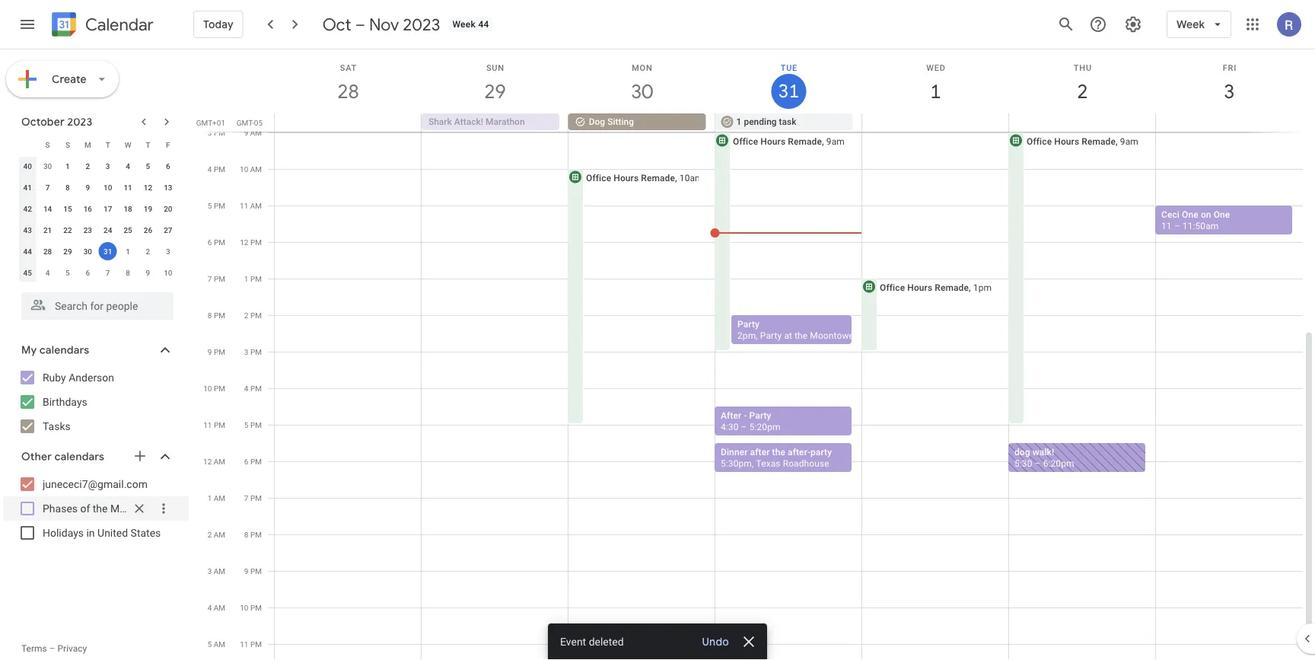 Task type: vqa. For each thing, say whether or not it's contained in the screenshot.
Veterans to the left
no



Task type: locate. For each thing, give the bounding box(es) containing it.
12
[[144, 183, 152, 192], [240, 238, 249, 247], [203, 457, 212, 466]]

4
[[126, 161, 130, 171], [208, 164, 212, 174], [45, 268, 50, 277], [244, 384, 249, 393], [208, 603, 212, 612]]

10 up 12 am
[[204, 384, 212, 393]]

0 horizontal spatial 5 pm
[[208, 201, 225, 210]]

fri
[[1224, 63, 1238, 72]]

1 right '31, today' element on the left top
[[126, 247, 130, 256]]

settings menu image
[[1125, 15, 1143, 34]]

10 left 11 element on the left of page
[[104, 183, 112, 192]]

1 down 12 am
[[208, 493, 212, 503]]

25 element
[[119, 221, 137, 239]]

1 down the wed
[[930, 79, 941, 104]]

1 horizontal spatial 3 pm
[[244, 347, 262, 356]]

am down "9 am"
[[250, 164, 262, 174]]

0 vertical spatial 44
[[479, 19, 489, 30]]

september 30 element
[[39, 157, 57, 175]]

15
[[63, 204, 72, 213]]

12 down 11 am
[[240, 238, 249, 247]]

2023 right nov
[[403, 14, 440, 35]]

1 inside "wed 1"
[[930, 79, 941, 104]]

s up the september 30 element
[[45, 140, 50, 149]]

remade
[[788, 136, 822, 147], [1082, 136, 1116, 147], [641, 172, 675, 183], [935, 282, 969, 293]]

5 am
[[208, 640, 225, 649]]

2 vertical spatial the
[[93, 502, 108, 515]]

1 vertical spatial 28
[[43, 247, 52, 256]]

1 horizontal spatial 9am
[[1121, 136, 1139, 147]]

november 3 element
[[159, 242, 177, 260]]

28 inside row
[[43, 247, 52, 256]]

6:20pm
[[1044, 458, 1075, 469]]

cell
[[275, 113, 422, 132], [862, 113, 1009, 132], [1009, 113, 1156, 132], [1156, 113, 1303, 132]]

1 horizontal spatial 7 pm
[[244, 493, 262, 503]]

am for 9 am
[[250, 128, 262, 137]]

0 vertical spatial 6 pm
[[208, 238, 225, 247]]

2023
[[403, 14, 440, 35], [67, 115, 92, 129]]

7 pm right 1 am
[[244, 493, 262, 503]]

am for 1 am
[[214, 493, 225, 503]]

0 vertical spatial calendars
[[40, 343, 89, 357]]

0 horizontal spatial week
[[453, 19, 476, 30]]

11 element
[[119, 178, 137, 196]]

t right m
[[106, 140, 110, 149]]

None search field
[[0, 286, 189, 320]]

12 right 11 element on the left of page
[[144, 183, 152, 192]]

2 horizontal spatial 30
[[630, 79, 652, 104]]

1 horizontal spatial 31
[[778, 79, 799, 103]]

0 horizontal spatial 30
[[43, 161, 52, 171]]

1 am
[[208, 493, 225, 503]]

0 horizontal spatial t
[[106, 140, 110, 149]]

17
[[104, 204, 112, 213]]

gmt+01
[[196, 118, 225, 127]]

0 vertical spatial 29
[[484, 79, 505, 104]]

– inside after - party 4:30 – 5:20pm
[[741, 422, 748, 432]]

2 horizontal spatial 12
[[240, 238, 249, 247]]

1 horizontal spatial one
[[1214, 209, 1231, 220]]

row
[[268, 113, 1316, 132], [18, 134, 178, 155], [18, 155, 178, 177], [18, 177, 178, 198], [18, 198, 178, 219], [18, 219, 178, 241], [18, 241, 178, 262], [18, 262, 178, 283]]

6 left 12 pm
[[208, 238, 212, 247]]

– inside ceci one on one 11 – 11:50am
[[1175, 220, 1181, 231]]

other
[[21, 450, 52, 464]]

dinner after the after-party 5:30pm , texas roadhouse
[[721, 447, 832, 469]]

6 pm left 12 pm
[[208, 238, 225, 247]]

0 horizontal spatial 9am
[[827, 136, 845, 147]]

2 down m
[[86, 161, 90, 171]]

2 down thu
[[1077, 79, 1088, 104]]

wed
[[927, 63, 946, 72]]

12 inside october 2023 grid
[[144, 183, 152, 192]]

0 vertical spatial 8 pm
[[208, 311, 225, 320]]

29 right 28 element
[[63, 247, 72, 256]]

26
[[144, 225, 152, 235]]

0 horizontal spatial 10 pm
[[204, 384, 225, 393]]

1 horizontal spatial 28
[[337, 79, 358, 104]]

11 pm up 12 am
[[204, 420, 225, 430]]

1 horizontal spatial 4 pm
[[244, 384, 262, 393]]

1 horizontal spatial office hours remade , 9am
[[1027, 136, 1139, 147]]

0 vertical spatial 12
[[144, 183, 152, 192]]

1 vertical spatial event
[[560, 636, 587, 648]]

tue 31
[[778, 63, 799, 103]]

s
[[45, 140, 50, 149], [65, 140, 70, 149]]

1 inside button
[[737, 117, 742, 127]]

12 up 1 am
[[203, 457, 212, 466]]

0 vertical spatial 3 pm
[[208, 128, 225, 137]]

1 s from the left
[[45, 140, 50, 149]]

6
[[166, 161, 170, 171], [208, 238, 212, 247], [86, 268, 90, 277], [244, 457, 249, 466]]

– down -
[[741, 422, 748, 432]]

party inside after - party 4:30 – 5:20pm
[[750, 410, 772, 421]]

3
[[1224, 79, 1235, 104], [208, 128, 212, 137], [106, 161, 110, 171], [166, 247, 170, 256], [244, 347, 249, 356], [208, 567, 212, 576]]

0 horizontal spatial s
[[45, 140, 50, 149]]

30 right the 29 element
[[83, 247, 92, 256]]

0 horizontal spatial one
[[1183, 209, 1199, 220]]

Search for people text field
[[30, 292, 164, 320]]

october 2023 grid
[[14, 134, 178, 283]]

2 for 2 pm
[[244, 311, 249, 320]]

24 element
[[99, 221, 117, 239]]

office hours remade , 9am down task
[[733, 136, 845, 147]]

2 t from the left
[[146, 140, 150, 149]]

5
[[146, 161, 150, 171], [208, 201, 212, 210], [66, 268, 70, 277], [244, 420, 249, 430], [208, 640, 212, 649]]

1 office hours remade , 9am from the left
[[733, 136, 845, 147]]

4 pm left 10 am
[[208, 164, 225, 174]]

1 vertical spatial 6 pm
[[244, 457, 262, 466]]

23 element
[[79, 221, 97, 239]]

the up texas
[[773, 447, 786, 457]]

1 for 1 am
[[208, 493, 212, 503]]

november 9 element
[[139, 263, 157, 282]]

2 office hours remade , 9am from the left
[[1027, 136, 1139, 147]]

week
[[1177, 18, 1206, 31], [453, 19, 476, 30]]

1 horizontal spatial t
[[146, 140, 150, 149]]

1 for 1 pending task
[[737, 117, 742, 127]]

row containing 44
[[18, 241, 178, 262]]

2 vertical spatial party
[[750, 410, 772, 421]]

0 vertical spatial 2023
[[403, 14, 440, 35]]

11 down ceci
[[1162, 220, 1173, 231]]

the for after-
[[773, 447, 786, 457]]

1 horizontal spatial 30
[[83, 247, 92, 256]]

0 horizontal spatial 11 pm
[[204, 420, 225, 430]]

0 horizontal spatial 29
[[63, 247, 72, 256]]

8 pm left '2 pm'
[[208, 311, 225, 320]]

am for 5 am
[[214, 640, 225, 649]]

26 element
[[139, 221, 157, 239]]

1 for november 1 element in the top left of the page
[[126, 247, 130, 256]]

1 one from the left
[[1183, 209, 1199, 220]]

0 vertical spatial 11 pm
[[204, 420, 225, 430]]

am up 12 pm
[[250, 201, 262, 210]]

one right "on"
[[1214, 209, 1231, 220]]

2 vertical spatial 12
[[203, 457, 212, 466]]

grid
[[195, 50, 1316, 660]]

7 pm left '1 pm' in the left top of the page
[[208, 274, 225, 283]]

week inside dropdown button
[[1177, 18, 1206, 31]]

ceci
[[1162, 209, 1180, 220]]

7 pm
[[208, 274, 225, 283], [244, 493, 262, 503]]

44 inside row
[[23, 247, 32, 256]]

am down 1 am
[[214, 530, 225, 539]]

2 inside "element"
[[146, 247, 150, 256]]

25
[[124, 225, 132, 235]]

the right at
[[795, 330, 808, 341]]

2 vertical spatial 30
[[83, 247, 92, 256]]

tasks
[[43, 420, 71, 433]]

row containing s
[[18, 134, 178, 155]]

week for week
[[1177, 18, 1206, 31]]

november 5 element
[[59, 263, 77, 282]]

7 right november 6 element on the top left
[[106, 268, 110, 277]]

22 element
[[59, 221, 77, 239]]

party up 5:20pm
[[750, 410, 772, 421]]

2pm
[[738, 330, 756, 341]]

november 4 element
[[39, 263, 57, 282]]

28 inside grid
[[337, 79, 358, 104]]

other calendars
[[21, 450, 104, 464]]

november 10 element
[[159, 263, 177, 282]]

– down ceci
[[1175, 220, 1181, 231]]

am up 5 am
[[214, 603, 225, 612]]

31, today element
[[99, 242, 117, 260]]

11
[[124, 183, 132, 192], [240, 201, 248, 210], [1162, 220, 1173, 231], [204, 420, 212, 430], [240, 640, 249, 649]]

0 horizontal spatial 7 pm
[[208, 274, 225, 283]]

– down "walk!" in the right bottom of the page
[[1035, 458, 1041, 469]]

am up 1 am
[[214, 457, 225, 466]]

am up "2 am"
[[214, 493, 225, 503]]

0 horizontal spatial 4 pm
[[208, 164, 225, 174]]

1 vertical spatial 30
[[43, 161, 52, 171]]

t right w
[[146, 140, 150, 149]]

0 horizontal spatial 28
[[43, 247, 52, 256]]

1 vertical spatial calendars
[[55, 450, 104, 464]]

10 element
[[99, 178, 117, 196]]

party left at
[[761, 330, 782, 341]]

texas
[[757, 458, 781, 469]]

pm
[[214, 128, 225, 137], [214, 164, 225, 174], [214, 201, 225, 210], [214, 238, 225, 247], [251, 238, 262, 247], [214, 274, 225, 283], [251, 274, 262, 283], [214, 311, 225, 320], [251, 311, 262, 320], [214, 347, 225, 356], [251, 347, 262, 356], [214, 384, 225, 393], [251, 384, 262, 393], [214, 420, 225, 430], [251, 420, 262, 430], [251, 457, 262, 466], [251, 493, 262, 503], [251, 530, 262, 539], [251, 567, 262, 576], [251, 603, 262, 612], [251, 640, 262, 649]]

27
[[164, 225, 172, 235]]

calendars for other calendars
[[55, 450, 104, 464]]

29 inside october 2023 grid
[[63, 247, 72, 256]]

oct – nov 2023
[[323, 14, 440, 35]]

calendars up junececi7@gmail.com
[[55, 450, 104, 464]]

1 horizontal spatial 8 pm
[[244, 530, 262, 539]]

– inside dog walk! 5:30 – 6:20pm
[[1035, 458, 1041, 469]]

44 up sun
[[479, 19, 489, 30]]

0 horizontal spatial 31
[[104, 247, 112, 256]]

42
[[23, 204, 32, 213]]

1 vertical spatial 12
[[240, 238, 249, 247]]

1 vertical spatial 7 pm
[[244, 493, 262, 503]]

sun 29
[[484, 63, 505, 104]]

calendars up ruby
[[40, 343, 89, 357]]

3 down '2 pm'
[[244, 347, 249, 356]]

party up 2pm
[[738, 319, 760, 329]]

8 pm right "2 am"
[[244, 530, 262, 539]]

remade left "1pm"
[[935, 282, 969, 293]]

4 left november 5 element
[[45, 268, 50, 277]]

12 for 12 pm
[[240, 238, 249, 247]]

ceci one on one 11 – 11:50am
[[1162, 209, 1231, 231]]

am down 05
[[250, 128, 262, 137]]

2 down 1 am
[[208, 530, 212, 539]]

week for week 44
[[453, 19, 476, 30]]

11 down 10 am
[[240, 201, 248, 210]]

8 pm
[[208, 311, 225, 320], [244, 530, 262, 539]]

1 horizontal spatial 12
[[203, 457, 212, 466]]

7 right 1 am
[[244, 493, 249, 503]]

3 down "2 am"
[[208, 567, 212, 576]]

calendar heading
[[82, 14, 154, 35]]

cell down 1 link
[[862, 113, 1009, 132]]

attack!
[[454, 117, 484, 127]]

add other calendars image
[[133, 449, 148, 464]]

dog walk! 5:30 – 6:20pm
[[1015, 447, 1075, 469]]

2 left 'november 3' element
[[146, 247, 150, 256]]

30
[[630, 79, 652, 104], [43, 161, 52, 171], [83, 247, 92, 256]]

row containing shark attack! marathon
[[268, 113, 1316, 132]]

4 up 5 am
[[208, 603, 212, 612]]

row containing 45
[[18, 262, 178, 283]]

0 horizontal spatial the
[[93, 502, 108, 515]]

event left deleted
[[560, 636, 587, 648]]

november 6 element
[[79, 263, 97, 282]]

phases of the moon list item
[[3, 497, 189, 521]]

am down "2 am"
[[214, 567, 225, 576]]

1 vertical spatial the
[[773, 447, 786, 457]]

event left rentals in the right of the page
[[860, 330, 883, 341]]

1 horizontal spatial 10 pm
[[240, 603, 262, 612]]

3 pm down '2 pm'
[[244, 347, 262, 356]]

1 vertical spatial 29
[[63, 247, 72, 256]]

0 horizontal spatial 12
[[144, 183, 152, 192]]

1 horizontal spatial 9 pm
[[244, 567, 262, 576]]

29 down sun
[[484, 79, 505, 104]]

row containing 41
[[18, 177, 178, 198]]

the inside list item
[[93, 502, 108, 515]]

31 right 30 element
[[104, 247, 112, 256]]

1 horizontal spatial week
[[1177, 18, 1206, 31]]

10 am
[[240, 164, 262, 174]]

1 down 12 pm
[[244, 274, 249, 283]]

2 inside thu 2
[[1077, 79, 1088, 104]]

am for 12 am
[[214, 457, 225, 466]]

7 right '41'
[[45, 183, 50, 192]]

28 down sat
[[337, 79, 358, 104]]

2023 up m
[[67, 115, 92, 129]]

9
[[244, 128, 248, 137], [86, 183, 90, 192], [146, 268, 150, 277], [208, 347, 212, 356], [244, 567, 249, 576]]

4 left 10 am
[[208, 164, 212, 174]]

21 element
[[39, 221, 57, 239]]

row containing 40
[[18, 155, 178, 177]]

1 horizontal spatial 2023
[[403, 14, 440, 35]]

event
[[860, 330, 883, 341], [560, 636, 587, 648]]

30 link
[[625, 74, 660, 109]]

11 right 10 element
[[124, 183, 132, 192]]

2 link
[[1066, 74, 1101, 109]]

undo
[[702, 635, 730, 649]]

1 9am from the left
[[827, 136, 845, 147]]

29 link
[[478, 74, 513, 109]]

0 vertical spatial 10 pm
[[204, 384, 225, 393]]

1 horizontal spatial the
[[773, 447, 786, 457]]

office hours remade , 1pm
[[880, 282, 992, 293]]

3 pm down "gmt+01"
[[208, 128, 225, 137]]

1 vertical spatial 44
[[23, 247, 32, 256]]

event inside party 2pm , party at the moontower event rentals
[[860, 330, 883, 341]]

30 down mon
[[630, 79, 652, 104]]

11 pm right 5 am
[[240, 640, 262, 649]]

0 horizontal spatial 2023
[[67, 115, 92, 129]]

cell down '3' link
[[1156, 113, 1303, 132]]

31 down the tue
[[778, 79, 799, 103]]

november 7 element
[[99, 263, 117, 282]]

0 vertical spatial 5 pm
[[208, 201, 225, 210]]

rentals
[[885, 330, 916, 341]]

, inside party 2pm , party at the moontower event rentals
[[756, 330, 758, 341]]

28 left the 29 element
[[43, 247, 52, 256]]

other calendars list
[[3, 472, 189, 545]]

1 left pending
[[737, 117, 742, 127]]

row group containing 40
[[18, 155, 178, 283]]

task
[[780, 117, 797, 127]]

calendars
[[40, 343, 89, 357], [55, 450, 104, 464]]

0 horizontal spatial 8 pm
[[208, 311, 225, 320]]

30 right 40
[[43, 161, 52, 171]]

0 vertical spatial 30
[[630, 79, 652, 104]]

5 inside november 5 element
[[66, 268, 70, 277]]

moon
[[110, 502, 138, 515]]

0 vertical spatial 28
[[337, 79, 358, 104]]

hours up rentals in the right of the page
[[908, 282, 933, 293]]

11 pm
[[204, 420, 225, 430], [240, 640, 262, 649]]

pending
[[744, 117, 777, 127]]

row group
[[18, 155, 178, 283]]

0 vertical spatial event
[[860, 330, 883, 341]]

30 inside mon 30
[[630, 79, 652, 104]]

29
[[484, 79, 505, 104], [63, 247, 72, 256]]

8
[[66, 183, 70, 192], [126, 268, 130, 277], [208, 311, 212, 320], [244, 530, 249, 539]]

20 element
[[159, 200, 177, 218]]

roadhouse
[[783, 458, 830, 469]]

44 left 28 element
[[23, 247, 32, 256]]

states
[[131, 527, 161, 539]]

10 right november 9 element on the top
[[164, 268, 172, 277]]

3 am
[[208, 567, 225, 576]]

11:50am
[[1183, 220, 1220, 231]]

11 inside ceci one on one 11 – 11:50am
[[1162, 220, 1173, 231]]

2 one from the left
[[1214, 209, 1231, 220]]

one
[[1183, 209, 1199, 220], [1214, 209, 1231, 220]]

the inside dinner after the after-party 5:30pm , texas roadhouse
[[773, 447, 786, 457]]

3 cell from the left
[[1009, 113, 1156, 132]]

0 horizontal spatial 9 pm
[[208, 347, 225, 356]]

10 pm up 12 am
[[204, 384, 225, 393]]

am down 4 am in the bottom left of the page
[[214, 640, 225, 649]]

0 horizontal spatial office hours remade , 9am
[[733, 136, 845, 147]]

office hours remade , 9am
[[733, 136, 845, 147], [1027, 136, 1139, 147]]

2 horizontal spatial the
[[795, 330, 808, 341]]

,
[[822, 136, 825, 147], [1116, 136, 1118, 147], [675, 172, 678, 183], [969, 282, 972, 293], [756, 330, 758, 341], [752, 458, 754, 469]]

0 vertical spatial the
[[795, 330, 808, 341]]

9am
[[827, 136, 845, 147], [1121, 136, 1139, 147]]

1 horizontal spatial 11 pm
[[240, 640, 262, 649]]

1 horizontal spatial 5 pm
[[244, 420, 262, 430]]

2 down '1 pm' in the left top of the page
[[244, 311, 249, 320]]

1 horizontal spatial s
[[65, 140, 70, 149]]

october
[[21, 115, 65, 129]]

0 vertical spatial 31
[[778, 79, 799, 103]]

0 vertical spatial 4 pm
[[208, 164, 225, 174]]

remade left "10am" on the right top
[[641, 172, 675, 183]]

0 horizontal spatial 44
[[23, 247, 32, 256]]

calendars for my calendars
[[40, 343, 89, 357]]

2 9am from the left
[[1121, 136, 1139, 147]]

the inside party 2pm , party at the moontower event rentals
[[795, 330, 808, 341]]

3 down fri
[[1224, 79, 1235, 104]]

0 vertical spatial 7 pm
[[208, 274, 225, 283]]

my calendars button
[[3, 338, 189, 362]]

am for 11 am
[[250, 201, 262, 210]]

remade down 2 link
[[1082, 136, 1116, 147]]

row containing 42
[[18, 198, 178, 219]]

1 vertical spatial 31
[[104, 247, 112, 256]]

1 horizontal spatial event
[[860, 330, 883, 341]]



Task type: describe. For each thing, give the bounding box(es) containing it.
on
[[1202, 209, 1212, 220]]

11 am
[[240, 201, 262, 210]]

november 2 element
[[139, 242, 157, 260]]

0 horizontal spatial 3 pm
[[208, 128, 225, 137]]

the for moon
[[93, 502, 108, 515]]

united
[[98, 527, 128, 539]]

privacy link
[[58, 644, 87, 654]]

-
[[744, 410, 747, 421]]

2 s from the left
[[65, 140, 70, 149]]

shark attack! marathon button
[[422, 113, 560, 130]]

moontower
[[811, 330, 858, 341]]

sat
[[340, 63, 357, 72]]

after-
[[788, 447, 811, 457]]

3 link
[[1213, 74, 1248, 109]]

10 up 11 am
[[240, 164, 248, 174]]

9 inside november 9 element
[[146, 268, 150, 277]]

am for 3 am
[[214, 567, 225, 576]]

8 left '2 pm'
[[208, 311, 212, 320]]

dog
[[589, 117, 606, 127]]

– right the terms at left bottom
[[49, 644, 55, 654]]

my
[[21, 343, 37, 357]]

1 pending task button
[[716, 113, 853, 130]]

4 inside "element"
[[45, 268, 50, 277]]

grid containing 28
[[195, 50, 1316, 660]]

1pm
[[974, 282, 992, 293]]

sun
[[487, 63, 505, 72]]

30 element
[[79, 242, 97, 260]]

w
[[125, 140, 131, 149]]

18 element
[[119, 200, 137, 218]]

today button
[[193, 6, 243, 43]]

terms
[[21, 644, 47, 654]]

birthdays
[[43, 396, 87, 408]]

22
[[63, 225, 72, 235]]

14
[[43, 204, 52, 213]]

11 inside row group
[[124, 183, 132, 192]]

13 element
[[159, 178, 177, 196]]

gmt-
[[237, 118, 254, 127]]

4 up 11 element on the left of page
[[126, 161, 130, 171]]

4 cell from the left
[[1156, 113, 1303, 132]]

1 pending task
[[737, 117, 797, 127]]

– right oct
[[355, 14, 365, 35]]

1 horizontal spatial 6 pm
[[244, 457, 262, 466]]

calendar element
[[49, 9, 154, 43]]

7 right november 10 element
[[208, 274, 212, 283]]

15 element
[[59, 200, 77, 218]]

3 down "gmt+01"
[[208, 128, 212, 137]]

, inside dinner after the after-party 5:30pm , texas roadhouse
[[752, 458, 754, 469]]

12 element
[[139, 178, 157, 196]]

row inside grid
[[268, 113, 1316, 132]]

sat 28
[[337, 63, 358, 104]]

45
[[23, 268, 32, 277]]

am for 10 am
[[250, 164, 262, 174]]

11 up 12 am
[[204, 420, 212, 430]]

ruby
[[43, 371, 66, 384]]

1 vertical spatial 11 pm
[[240, 640, 262, 649]]

12 for 12
[[144, 183, 152, 192]]

week 44
[[453, 19, 489, 30]]

1 vertical spatial 10 pm
[[240, 603, 262, 612]]

31 inside grid
[[778, 79, 799, 103]]

0 vertical spatial 9 pm
[[208, 347, 225, 356]]

2 cell from the left
[[862, 113, 1009, 132]]

3 inside fri 3
[[1224, 79, 1235, 104]]

1 vertical spatial 3 pm
[[244, 347, 262, 356]]

main drawer image
[[18, 15, 37, 34]]

6 down "f"
[[166, 161, 170, 171]]

9 am
[[244, 128, 262, 137]]

30 for 30 element
[[83, 247, 92, 256]]

29 element
[[59, 242, 77, 260]]

hours down the 1 pending task
[[761, 136, 786, 147]]

hours down sitting
[[614, 172, 639, 183]]

row containing 43
[[18, 219, 178, 241]]

6 left november 7 element
[[86, 268, 90, 277]]

21
[[43, 225, 52, 235]]

november 8 element
[[119, 263, 137, 282]]

holidays in united states
[[43, 527, 161, 539]]

4 down '2 pm'
[[244, 384, 249, 393]]

1 horizontal spatial 44
[[479, 19, 489, 30]]

2 pm
[[244, 311, 262, 320]]

my calendars list
[[3, 366, 189, 439]]

23
[[83, 225, 92, 235]]

17 element
[[99, 200, 117, 218]]

13
[[164, 183, 172, 192]]

12 for 12 am
[[203, 457, 212, 466]]

11 right 5 am
[[240, 640, 249, 649]]

1 cell from the left
[[275, 113, 422, 132]]

27 element
[[159, 221, 177, 239]]

1 for 1 pm
[[244, 274, 249, 283]]

dog
[[1015, 447, 1031, 457]]

anderson
[[69, 371, 114, 384]]

office hours remade , 10am
[[586, 172, 703, 183]]

dog sitting button
[[569, 113, 706, 130]]

1 vertical spatial 5 pm
[[244, 420, 262, 430]]

nov
[[369, 14, 399, 35]]

5:20pm
[[750, 422, 781, 432]]

after - party 4:30 – 5:20pm
[[721, 410, 781, 432]]

16
[[83, 204, 92, 213]]

1 vertical spatial 2023
[[67, 115, 92, 129]]

4:30
[[721, 422, 739, 432]]

am for 2 am
[[214, 530, 225, 539]]

deleted
[[589, 636, 624, 648]]

walk!
[[1033, 447, 1055, 457]]

november 1 element
[[119, 242, 137, 260]]

1 vertical spatial 4 pm
[[244, 384, 262, 393]]

1 t from the left
[[106, 140, 110, 149]]

f
[[166, 140, 170, 149]]

mon 30
[[630, 63, 653, 104]]

31 link
[[772, 74, 807, 109]]

16 element
[[79, 200, 97, 218]]

4 am
[[208, 603, 225, 612]]

of
[[80, 502, 90, 515]]

thu 2
[[1074, 63, 1093, 104]]

14 element
[[39, 200, 57, 218]]

calendar
[[85, 14, 154, 35]]

in
[[86, 527, 95, 539]]

40
[[23, 161, 32, 171]]

create button
[[6, 61, 119, 97]]

19 element
[[139, 200, 157, 218]]

0 horizontal spatial 6 pm
[[208, 238, 225, 247]]

1 vertical spatial 8 pm
[[244, 530, 262, 539]]

2 for 2 am
[[208, 530, 212, 539]]

am for 4 am
[[214, 603, 225, 612]]

thu
[[1074, 63, 1093, 72]]

privacy
[[58, 644, 87, 654]]

phases of the moon
[[43, 502, 138, 515]]

row group inside october 2023 grid
[[18, 155, 178, 283]]

sitting
[[608, 117, 634, 127]]

1 vertical spatial party
[[761, 330, 782, 341]]

at
[[785, 330, 793, 341]]

hours down 2 link
[[1055, 136, 1080, 147]]

shark attack! marathon
[[429, 117, 525, 127]]

oct
[[323, 14, 352, 35]]

3 right "november 2" "element"
[[166, 247, 170, 256]]

05
[[254, 118, 263, 127]]

shark
[[429, 117, 452, 127]]

junececi7@gmail.com
[[43, 478, 148, 490]]

1 right the september 30 element
[[66, 161, 70, 171]]

wed 1
[[927, 63, 946, 104]]

5:30
[[1015, 458, 1033, 469]]

8 right "2 am"
[[244, 530, 249, 539]]

2 am
[[208, 530, 225, 539]]

m
[[84, 140, 91, 149]]

ruby anderson
[[43, 371, 114, 384]]

8 up '15' element
[[66, 183, 70, 192]]

31 inside cell
[[104, 247, 112, 256]]

24
[[104, 225, 112, 235]]

28 link
[[331, 74, 366, 109]]

fri 3
[[1224, 63, 1238, 104]]

0 vertical spatial party
[[738, 319, 760, 329]]

create
[[52, 72, 87, 86]]

remade down task
[[788, 136, 822, 147]]

18
[[124, 204, 132, 213]]

party 2pm , party at the moontower event rentals
[[738, 319, 916, 341]]

1 horizontal spatial 29
[[484, 79, 505, 104]]

holidays
[[43, 527, 84, 539]]

1 link
[[919, 74, 954, 109]]

10 right 4 am in the bottom left of the page
[[240, 603, 249, 612]]

28 element
[[39, 242, 57, 260]]

6 right 12 am
[[244, 457, 249, 466]]

tue
[[781, 63, 798, 72]]

5:30pm
[[721, 458, 752, 469]]

0 horizontal spatial event
[[560, 636, 587, 648]]

other calendars button
[[3, 445, 189, 469]]

19
[[144, 204, 152, 213]]

1 vertical spatial 9 pm
[[244, 567, 262, 576]]

marathon
[[486, 117, 525, 127]]

3 up 10 element
[[106, 161, 110, 171]]

terms link
[[21, 644, 47, 654]]

43
[[23, 225, 32, 235]]

8 left november 9 element on the top
[[126, 268, 130, 277]]

31 cell
[[98, 241, 118, 262]]

2 for "november 2" "element"
[[146, 247, 150, 256]]

30 for the september 30 element
[[43, 161, 52, 171]]

dinner
[[721, 447, 748, 457]]

phases
[[43, 502, 78, 515]]



